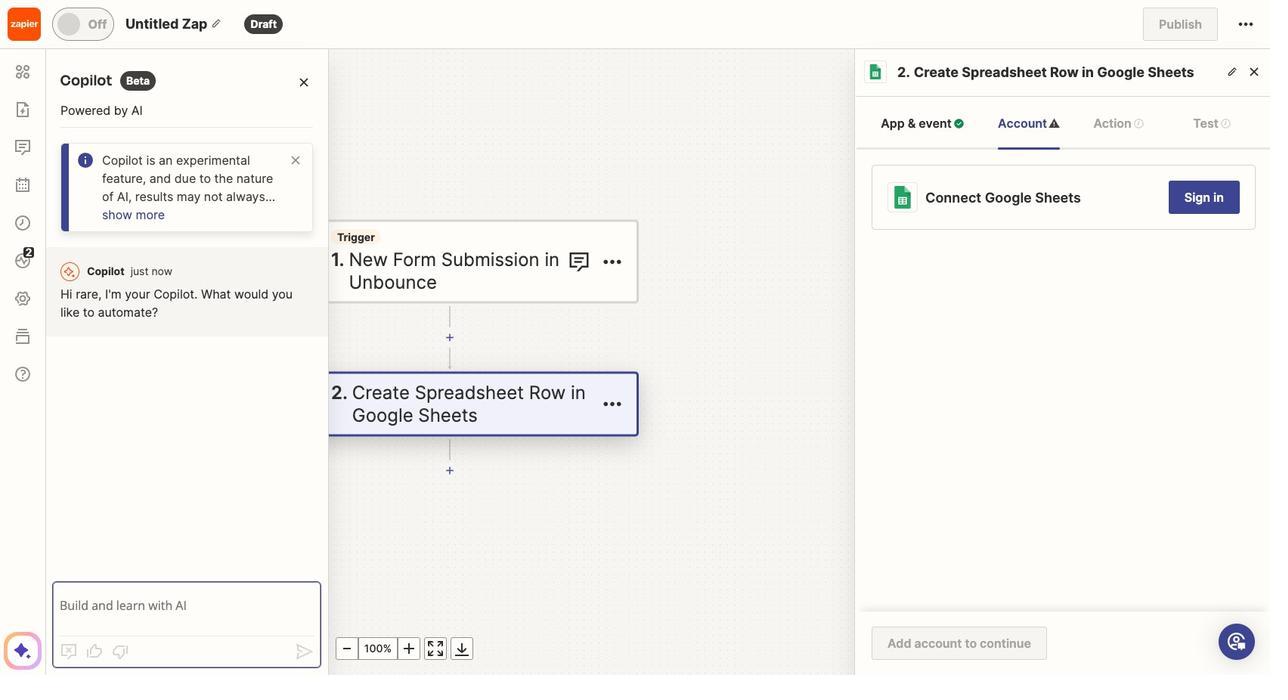 Task type: describe. For each thing, give the bounding box(es) containing it.
publish button
[[1143, 8, 1218, 41]]

nature
[[237, 171, 273, 186]]

now
[[152, 265, 172, 278]]

trigger
[[337, 230, 375, 243]]

ai,
[[117, 189, 132, 204]]

2 export to image image from the left
[[453, 640, 471, 658]]

2 inside editor sidebar element
[[25, 246, 32, 259]]

powered
[[60, 103, 111, 118]]

complete image
[[953, 118, 965, 129]]

connect google sheets
[[926, 189, 1081, 205]]

video
[[134, 159, 166, 174]]

zoom out image
[[338, 640, 356, 658]]

editor sidebar element
[[4, 49, 42, 670]]

add
[[888, 636, 912, 651]]

untitled
[[126, 16, 179, 32]]

zap inside learn the basics get everything you need to know about building your first zap in just 2 minutes.
[[68, 131, 90, 146]]

spreadsheet inside 2. create spreadsheet row in google sheets
[[415, 382, 524, 403]]

show more
[[102, 207, 165, 222]]

off
[[88, 17, 107, 32]]

Build and learn with AI text field
[[60, 589, 314, 637]]

app & event
[[881, 116, 952, 131]]

like
[[60, 305, 80, 320]]

1 export to image image from the left
[[170, 640, 188, 658]]

watch video
[[94, 159, 166, 174]]

show
[[102, 207, 132, 222]]

you inside learn the basics get everything you need to know about building your first zap in just 2 minutes.
[[156, 95, 177, 110]]

1 fit to view image from the left
[[144, 640, 162, 658]]

always
[[226, 189, 265, 204]]

the inside learn the basics get everything you need to know about building your first zap in just 2 minutes.
[[110, 67, 134, 89]]

2 zoom level percentage element from the left
[[358, 638, 398, 660]]

currently
[[198, 207, 249, 222]]

publish
[[1159, 17, 1202, 32]]

app & event link
[[881, 97, 965, 150]]

indeterminate image for test
[[1220, 118, 1232, 129]]

indeterminate image for action
[[1133, 118, 1145, 129]]

untitled zap
[[126, 16, 208, 32]]

complete element
[[953, 118, 965, 129]]

sign
[[1185, 190, 1211, 205]]

test
[[1193, 116, 1219, 131]]

to inside learn the basics get everything you need to know about building your first zap in just 2 minutes.
[[212, 95, 224, 110]]

100 for first zoom level percentage 'element' from the left
[[82, 642, 100, 655]]

copilot just now
[[87, 265, 172, 278]]

we
[[177, 207, 195, 222]]

indeterminate element for test
[[1220, 118, 1232, 129]]

incomplete element inside account link
[[1049, 118, 1060, 129]]

to inside button
[[965, 636, 977, 651]]

results
[[135, 189, 173, 204]]

100 % for first zoom level percentage 'element' from the right
[[364, 642, 392, 655]]

in inside 2. create spreadsheet row in google sheets
[[571, 382, 586, 403]]

add account to continue button
[[872, 627, 1047, 660]]

may
[[177, 189, 201, 204]]

rare,
[[76, 287, 102, 302]]

account link
[[998, 97, 1060, 150]]

hi
[[60, 287, 72, 302]]

copilot.
[[154, 287, 198, 302]]

2 % from the left
[[383, 642, 392, 655]]

accurate.
[[120, 207, 173, 222]]

google inside 2. create spreadsheet row in google sheets
[[352, 404, 413, 426]]

1 vertical spatial the
[[214, 171, 233, 186]]

2 inside learn the basics get everything you need to know about building your first zap in just 2 minutes.
[[131, 131, 138, 146]]

2 vertical spatial the
[[150, 225, 169, 240]]

more
[[136, 207, 165, 222]]

copilot for copilot
[[60, 70, 113, 92]]

trigger 1. new form submission in unbounce
[[331, 230, 560, 293]]

action button
[[1079, 97, 1160, 150]]

event
[[919, 116, 952, 131]]

0 vertical spatial sheets
[[1148, 64, 1195, 80]]

watch
[[94, 159, 131, 174]]

0 vertical spatial spreadsheet
[[962, 64, 1047, 80]]

need
[[180, 95, 209, 110]]

test button
[[1178, 97, 1247, 150]]

due
[[174, 171, 196, 186]]

1.
[[331, 248, 345, 270]]

account
[[998, 116, 1048, 131]]

building
[[138, 113, 183, 128]]

copilot for copilot just now
[[87, 265, 124, 278]]

know
[[68, 113, 99, 128]]

learn
[[68, 67, 107, 89]]

i'm
[[105, 287, 122, 302]]

action
[[1094, 116, 1132, 131]]

show more button
[[102, 206, 165, 224]]

powered by ai
[[60, 103, 143, 118]]

ai
[[131, 103, 143, 118]]



Task type: locate. For each thing, give the bounding box(es) containing it.
0 horizontal spatial just
[[107, 131, 127, 146]]

0 horizontal spatial incomplete element
[[303, 224, 321, 242]]

1 indeterminate element from the left
[[1133, 118, 1145, 129]]

1 indeterminate image from the left
[[1133, 118, 1145, 129]]

to right account at the right bottom
[[965, 636, 977, 651]]

% right zoom out icon
[[383, 642, 392, 655]]

1 horizontal spatial google sheets logo image
[[892, 186, 914, 209]]

2 100 % from the left
[[364, 642, 392, 655]]

100 % for first zoom level percentage 'element' from the left
[[82, 642, 109, 655]]

1 vertical spatial you
[[272, 287, 293, 302]]

100 %
[[82, 642, 109, 655], [364, 642, 392, 655]]

0 horizontal spatial export to image image
[[170, 640, 188, 658]]

basics
[[137, 67, 184, 89]]

1 vertical spatial 2.
[[331, 382, 348, 403]]

2. inside 2. create spreadsheet row in google sheets
[[331, 382, 348, 403]]

1 vertical spatial zap
[[68, 131, 90, 146]]

1 vertical spatial copilot
[[102, 153, 143, 168]]

following
[[172, 225, 223, 240]]

1 vertical spatial google sheets logo image
[[892, 186, 914, 209]]

in inside the 'trigger 1. new form submission in unbounce'
[[545, 248, 560, 270]]

zoom level percentage element right zoom out image
[[76, 638, 115, 660]]

the
[[110, 67, 134, 89], [214, 171, 233, 186], [150, 225, 169, 240]]

2 zoom in image from the left
[[400, 640, 418, 658]]

1 vertical spatial google
[[985, 189, 1032, 205]]

copilot up "get"
[[60, 70, 113, 92]]

you up building
[[156, 95, 177, 110]]

2 100 from the left
[[364, 642, 383, 655]]

info image
[[76, 151, 95, 169]]

indeterminate element inside the 'action' button
[[1133, 118, 1145, 129]]

2. for 2. create spreadsheet row in google sheets
[[331, 382, 348, 403]]

2. create spreadsheet row in google sheets
[[331, 382, 586, 426]]

the down more
[[150, 225, 169, 240]]

0 vertical spatial create
[[914, 64, 959, 80]]

in inside button
[[1214, 190, 1224, 205]]

1 vertical spatial just
[[131, 265, 149, 278]]

0 horizontal spatial 2.
[[331, 382, 348, 403]]

0 horizontal spatial %
[[100, 642, 109, 655]]

indeterminate image right test
[[1220, 118, 1232, 129]]

row
[[1050, 64, 1079, 80], [529, 382, 566, 403]]

1 horizontal spatial 100
[[364, 642, 383, 655]]

create spreadsheet row in google sheets
[[914, 64, 1195, 80]]

0 vertical spatial row
[[1050, 64, 1079, 80]]

0 vertical spatial google sheets logo image
[[868, 64, 883, 79]]

about
[[102, 113, 135, 128]]

0 horizontal spatial google sheets logo image
[[868, 64, 883, 79]]

0 horizontal spatial 2
[[25, 246, 32, 259]]

google sheets logo image left the connect
[[892, 186, 914, 209]]

2 fit to view image from the left
[[427, 640, 445, 658]]

your down "need"
[[187, 113, 212, 128]]

%
[[100, 642, 109, 655], [383, 642, 392, 655]]

1 horizontal spatial incomplete element
[[1049, 118, 1060, 129]]

zoom in image
[[117, 640, 135, 658], [400, 640, 418, 658]]

incomplete element
[[1049, 118, 1060, 129], [303, 224, 321, 242]]

2 vertical spatial sheets
[[418, 404, 478, 426]]

form
[[393, 248, 436, 270]]

1 horizontal spatial zoom in image
[[400, 640, 418, 658]]

0 horizontal spatial your
[[125, 287, 150, 302]]

and
[[150, 171, 171, 186]]

0 horizontal spatial zoom level percentage element
[[76, 638, 115, 660]]

spreadsheet
[[962, 64, 1047, 80], [415, 382, 524, 403]]

to up first on the top of page
[[212, 95, 224, 110]]

1 horizontal spatial 2.
[[898, 64, 910, 80]]

0 horizontal spatial indeterminate image
[[1133, 118, 1145, 129]]

incomplete element left trigger
[[303, 224, 321, 242]]

in inside learn the basics get everything you need to know about building your first zap in just 2 minutes.
[[93, 131, 103, 146]]

1 vertical spatial incomplete element
[[303, 224, 321, 242]]

continue
[[980, 636, 1032, 651]]

google sheets logo image up app
[[868, 64, 883, 79]]

sheets
[[1148, 64, 1195, 80], [1035, 189, 1081, 205], [418, 404, 478, 426]]

100 for first zoom level percentage 'element' from the right
[[364, 642, 383, 655]]

sign in button
[[1169, 181, 1240, 214]]

100 % right zoom out image
[[82, 642, 109, 655]]

indeterminate image
[[1133, 118, 1145, 129], [1220, 118, 1232, 129]]

indeterminate element
[[1133, 118, 1145, 129], [1220, 118, 1232, 129]]

0 horizontal spatial zap
[[68, 131, 90, 146]]

open intercom messenger image
[[1228, 633, 1246, 651]]

2 horizontal spatial the
[[214, 171, 233, 186]]

just
[[107, 131, 127, 146], [131, 265, 149, 278]]

0 horizontal spatial zoom in image
[[117, 640, 135, 658]]

watch video button
[[68, 155, 173, 178]]

1 horizontal spatial indeterminate image
[[1220, 118, 1232, 129]]

100
[[82, 642, 100, 655], [364, 642, 383, 655]]

support
[[102, 225, 147, 240]]

the up the everything
[[110, 67, 134, 89]]

draft
[[251, 17, 277, 30]]

export to image image
[[170, 640, 188, 658], [453, 640, 471, 658]]

0 horizontal spatial you
[[156, 95, 177, 110]]

0 vertical spatial the
[[110, 67, 134, 89]]

1 vertical spatial spreadsheet
[[415, 382, 524, 403]]

what
[[201, 287, 231, 302]]

unbounce
[[349, 271, 437, 293]]

add account to continue
[[888, 636, 1032, 651]]

zoom level percentage element right zoom out icon
[[358, 638, 398, 660]]

google
[[1097, 64, 1145, 80], [985, 189, 1032, 205], [352, 404, 413, 426]]

would
[[234, 287, 269, 302]]

1 % from the left
[[100, 642, 109, 655]]

1 horizontal spatial zap
[[182, 16, 208, 32]]

1 horizontal spatial sheets
[[1035, 189, 1081, 205]]

be
[[102, 207, 117, 222]]

copilot up the i'm
[[87, 265, 124, 278]]

2 indeterminate image from the left
[[1220, 118, 1232, 129]]

fit to view image
[[144, 640, 162, 658], [427, 640, 445, 658]]

just down about
[[107, 131, 127, 146]]

0 horizontal spatial google
[[352, 404, 413, 426]]

incomplete element right account
[[1049, 118, 1060, 129]]

to
[[212, 95, 224, 110], [199, 171, 211, 186], [83, 305, 95, 320], [965, 636, 977, 651]]

copilot
[[60, 70, 113, 92], [102, 153, 143, 168], [87, 265, 124, 278]]

0 horizontal spatial indeterminate element
[[1133, 118, 1145, 129]]

by
[[114, 103, 128, 118]]

indeterminate image right action
[[1133, 118, 1145, 129]]

sign in
[[1185, 190, 1224, 205]]

of
[[102, 189, 114, 204]]

&
[[908, 116, 916, 131]]

2 vertical spatial google
[[352, 404, 413, 426]]

you right would at left top
[[272, 287, 293, 302]]

2 vertical spatial copilot
[[87, 265, 124, 278]]

0 horizontal spatial row
[[529, 382, 566, 403]]

1 vertical spatial row
[[529, 382, 566, 403]]

1 horizontal spatial the
[[150, 225, 169, 240]]

incomplete image
[[303, 224, 321, 242]]

zap down know
[[68, 131, 90, 146]]

account
[[915, 636, 962, 651]]

1 horizontal spatial spreadsheet
[[962, 64, 1047, 80]]

100 right zoom out icon
[[364, 642, 383, 655]]

0 vertical spatial copilot
[[60, 70, 113, 92]]

info element
[[76, 151, 95, 169]]

indeterminate element inside test button
[[1220, 118, 1232, 129]]

feature,
[[102, 171, 146, 186]]

not
[[204, 189, 223, 204]]

copilot is an experimental feature, and due to the nature of ai, results may not always be accurate. we currently support the following actions:
[[102, 153, 273, 240]]

1 horizontal spatial row
[[1050, 64, 1079, 80]]

indeterminate element right test
[[1220, 118, 1232, 129]]

0 vertical spatial you
[[156, 95, 177, 110]]

just inside learn the basics get everything you need to know about building your first zap in just 2 minutes.
[[107, 131, 127, 146]]

zoom in image right zoom out image
[[117, 640, 135, 658]]

is
[[146, 153, 155, 168]]

your inside hi rare, i'm your copilot. what would you like to automate?
[[125, 287, 150, 302]]

to inside hi rare, i'm your copilot. what would you like to automate?
[[83, 305, 95, 320]]

1 horizontal spatial %
[[383, 642, 392, 655]]

1 horizontal spatial 100 %
[[364, 642, 392, 655]]

1 horizontal spatial fit to view image
[[427, 640, 445, 658]]

1 horizontal spatial export to image image
[[453, 640, 471, 658]]

1 vertical spatial create
[[352, 382, 410, 403]]

submission
[[442, 248, 540, 270]]

create
[[914, 64, 959, 80], [352, 382, 410, 403]]

zoom in image right zoom out icon
[[400, 640, 418, 658]]

app
[[881, 116, 905, 131]]

experimental
[[176, 153, 250, 168]]

1 horizontal spatial zoom level percentage element
[[358, 638, 398, 660]]

to down experimental
[[199, 171, 211, 186]]

0 vertical spatial 2
[[131, 131, 138, 146]]

new
[[349, 248, 388, 270]]

1 vertical spatial your
[[125, 287, 150, 302]]

1 zoom in image from the left
[[117, 640, 135, 658]]

0 vertical spatial zap
[[182, 16, 208, 32]]

1 horizontal spatial google
[[985, 189, 1032, 205]]

your
[[187, 113, 212, 128], [125, 287, 150, 302]]

everything
[[92, 95, 153, 110]]

1 horizontal spatial you
[[272, 287, 293, 302]]

unbounce logo image
[[278, 237, 309, 267]]

1 horizontal spatial 2
[[131, 131, 138, 146]]

% right zoom out image
[[100, 642, 109, 655]]

hi rare, i'm your copilot. what would you like to automate?
[[60, 287, 293, 320]]

to down 'rare,'
[[83, 305, 95, 320]]

1 100 from the left
[[82, 642, 100, 655]]

0 vertical spatial incomplete element
[[1049, 118, 1060, 129]]

0 horizontal spatial sheets
[[418, 404, 478, 426]]

2 indeterminate element from the left
[[1220, 118, 1232, 129]]

your inside learn the basics get everything you need to know about building your first zap in just 2 minutes.
[[187, 113, 212, 128]]

sheets inside 2. create spreadsheet row in google sheets
[[418, 404, 478, 426]]

you inside hi rare, i'm your copilot. what would you like to automate?
[[272, 287, 293, 302]]

first
[[216, 113, 238, 128]]

indeterminate element right action
[[1133, 118, 1145, 129]]

2 horizontal spatial sheets
[[1148, 64, 1195, 80]]

to inside copilot is an experimental feature, and due to the nature of ai, results may not always be accurate. we currently support the following actions:
[[199, 171, 211, 186]]

minutes.
[[141, 131, 190, 146]]

create inside 2. create spreadsheet row in google sheets
[[352, 382, 410, 403]]

copilot inside copilot is an experimental feature, and due to the nature of ai, results may not always be accurate. we currently support the following actions:
[[102, 153, 143, 168]]

automate?
[[98, 305, 158, 320]]

2. for 2.
[[898, 64, 910, 80]]

zoom out image
[[55, 640, 73, 658]]

incomplete image
[[1049, 118, 1060, 129]]

actions:
[[227, 225, 272, 240]]

0 horizontal spatial fit to view image
[[144, 640, 162, 658]]

2
[[131, 131, 138, 146], [25, 246, 32, 259]]

get
[[68, 95, 89, 110]]

the up not
[[214, 171, 233, 186]]

0 horizontal spatial 100 %
[[82, 642, 109, 655]]

indeterminate image inside test button
[[1220, 118, 1232, 129]]

learn the basics get everything you need to know about building your first zap in just 2 minutes.
[[68, 67, 238, 146]]

1 vertical spatial sheets
[[1035, 189, 1081, 205]]

zap
[[182, 16, 208, 32], [68, 131, 90, 146]]

0 horizontal spatial spreadsheet
[[415, 382, 524, 403]]

connect
[[926, 189, 982, 205]]

2.
[[898, 64, 910, 80], [331, 382, 348, 403]]

1 horizontal spatial just
[[131, 265, 149, 278]]

copilot up feature,
[[102, 153, 143, 168]]

you
[[156, 95, 177, 110], [272, 287, 293, 302]]

2 horizontal spatial google
[[1097, 64, 1145, 80]]

zap right untitled
[[182, 16, 208, 32]]

1 vertical spatial 2
[[25, 246, 32, 259]]

0 horizontal spatial the
[[110, 67, 134, 89]]

indeterminate image inside the 'action' button
[[1133, 118, 1145, 129]]

copilot for copilot is an experimental feature, and due to the nature of ai, results may not always be accurate. we currently support the following actions:
[[102, 153, 143, 168]]

1 100 % from the left
[[82, 642, 109, 655]]

zoom level percentage element
[[76, 638, 115, 660], [358, 638, 398, 660]]

1 zoom level percentage element from the left
[[76, 638, 115, 660]]

0 vertical spatial google
[[1097, 64, 1145, 80]]

an
[[159, 153, 173, 168]]

1 horizontal spatial create
[[914, 64, 959, 80]]

1 horizontal spatial your
[[187, 113, 212, 128]]

0 horizontal spatial create
[[352, 382, 410, 403]]

google sheets logo image
[[868, 64, 883, 79], [892, 186, 914, 209]]

indeterminate element for action
[[1133, 118, 1145, 129]]

100 right zoom out image
[[82, 642, 100, 655]]

row inside 2. create spreadsheet row in google sheets
[[529, 382, 566, 403]]

100 % right zoom out icon
[[364, 642, 392, 655]]

your up automate?
[[125, 287, 150, 302]]

0 vertical spatial just
[[107, 131, 127, 146]]

0 horizontal spatial 100
[[82, 642, 100, 655]]

just left 'now'
[[131, 265, 149, 278]]

1 horizontal spatial indeterminate element
[[1220, 118, 1232, 129]]

0 vertical spatial 2.
[[898, 64, 910, 80]]

0 vertical spatial your
[[187, 113, 212, 128]]

beta
[[126, 74, 150, 87]]



Task type: vqa. For each thing, say whether or not it's contained in the screenshot.
left Zap.
no



